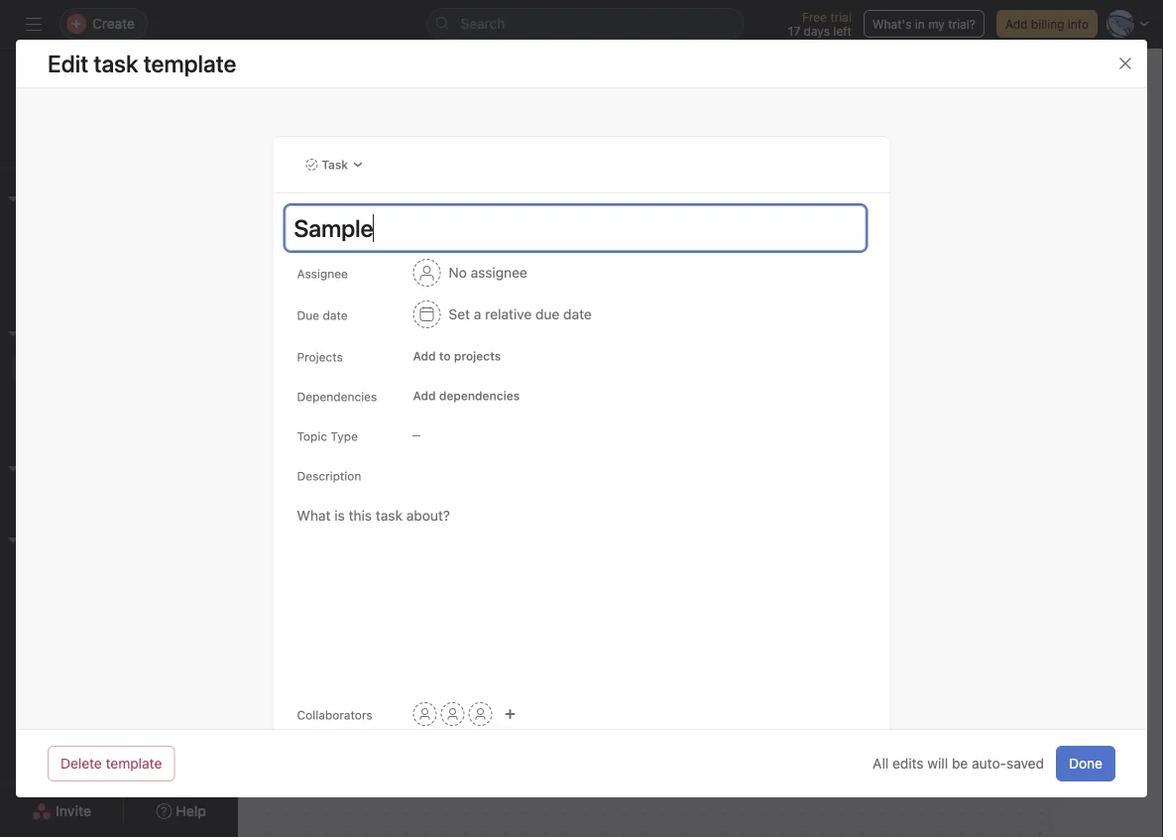 Task type: locate. For each thing, give the bounding box(es) containing it.
1 horizontal spatial your
[[474, 405, 534, 443]]

are
[[788, 357, 816, 380]]

edit task template
[[48, 50, 237, 77]]

in
[[915, 17, 925, 31], [416, 445, 440, 483]]

due
[[536, 306, 560, 322]]

task
[[322, 158, 348, 172]]

what's in my trial?
[[873, 17, 976, 31]]

add for add billing info
[[1006, 17, 1028, 31]]

home
[[52, 68, 90, 84]]

tasks
[[821, 357, 868, 380]]

teams element
[[0, 522, 238, 593]]

your
[[474, 405, 534, 443], [361, 492, 394, 511]]

date right due
[[564, 306, 592, 322]]

start
[[286, 405, 352, 443]]

add for add to projects
[[413, 349, 436, 363]]

0 vertical spatial in
[[915, 17, 925, 31]]

add left projects
[[413, 349, 436, 363]]

list link
[[367, 122, 406, 144]]

calendar
[[620, 124, 679, 141]]

overview link
[[266, 122, 343, 144]]

to right added
[[989, 357, 1007, 380]]

left
[[834, 24, 852, 38]]

assignee
[[297, 267, 348, 281]]

2 vertical spatial add
[[413, 389, 436, 403]]

projects
[[297, 350, 343, 364]]

saved
[[1007, 755, 1044, 772]]

keep
[[546, 492, 582, 511]]

add for add dependencies
[[413, 389, 436, 403]]

be
[[952, 755, 968, 772]]

your down dependencies at the left top of the page
[[474, 405, 534, 443]]

0 horizontal spatial to
[[439, 349, 451, 363]]

free trial 17 days left
[[788, 10, 852, 38]]

dependencies
[[297, 390, 377, 404]]

set a relative due date
[[449, 306, 592, 322]]

billing
[[1031, 17, 1065, 31]]

1 vertical spatial your
[[361, 492, 394, 511]]

add
[[1006, 17, 1028, 31], [413, 349, 436, 363], [413, 389, 436, 403]]

date
[[564, 306, 592, 322], [323, 308, 348, 322]]

1 horizontal spatial in
[[915, 17, 925, 31]]

Template Name text field
[[285, 205, 866, 251]]

0 vertical spatial your
[[474, 405, 534, 443]]

— button
[[404, 422, 523, 449]]

1 vertical spatial in
[[416, 445, 440, 483]]

1 horizontal spatial to
[[989, 357, 1007, 380]]

this project?
[[820, 384, 930, 408]]

add left billing
[[1006, 17, 1028, 31]]

description
[[297, 469, 361, 483]]

1 vertical spatial add
[[413, 349, 436, 363]]

two minutes
[[447, 445, 613, 483]]

added
[[928, 357, 984, 380]]

no assignee button
[[404, 255, 536, 291]]

add to projects
[[413, 349, 501, 363]]

edit
[[48, 50, 89, 77]]

task button
[[297, 151, 373, 179]]

what's
[[873, 17, 912, 31]]

work flowing.
[[286, 512, 384, 531]]

all edits will be auto-saved
[[873, 755, 1044, 772]]

to
[[439, 349, 451, 363], [989, 357, 1007, 380]]

board
[[446, 124, 485, 141]]

your left the 'team's'
[[361, 492, 394, 511]]

trial
[[831, 10, 852, 24]]

add dependencies
[[413, 389, 520, 403]]

will
[[928, 755, 948, 772]]

to left projects
[[439, 349, 451, 363]]

timeline
[[525, 124, 580, 141]]

None text field
[[369, 66, 553, 102]]

close image
[[1118, 56, 1134, 71]]

delete
[[61, 755, 102, 772]]

task template
[[94, 50, 237, 77]]

in down —
[[416, 445, 440, 483]]

0 horizontal spatial in
[[416, 445, 440, 483]]

1 horizontal spatial date
[[564, 306, 592, 322]]

assignee
[[471, 264, 528, 281]]

in left my at the right top of page
[[915, 17, 925, 31]]

how are tasks being added to this project?
[[743, 357, 1007, 408]]

date right due at the left
[[323, 308, 348, 322]]

0 horizontal spatial date
[[323, 308, 348, 322]]

0 vertical spatial add
[[1006, 17, 1028, 31]]

a
[[474, 306, 481, 322]]

search list box
[[427, 8, 744, 40]]

add up building
[[413, 389, 436, 403]]

set a relative due date button
[[404, 297, 601, 332]]

template
[[106, 755, 162, 772]]

add billing info button
[[997, 10, 1098, 38]]

delete template
[[61, 755, 162, 772]]

edits
[[893, 755, 924, 772]]



Task type: vqa. For each thing, say whether or not it's contained in the screenshot.
task template on the top left of the page
yes



Task type: describe. For each thing, give the bounding box(es) containing it.
remove from starred image
[[590, 76, 606, 92]]

set
[[449, 306, 470, 322]]

start building your workflow in two minutes automate your team's process and keep work flowing.
[[286, 405, 613, 531]]

how
[[743, 357, 783, 380]]

my
[[929, 17, 945, 31]]

board link
[[430, 122, 485, 144]]

invite
[[56, 803, 91, 819]]

add dependencies button
[[404, 382, 529, 410]]

add or remove collaborators image
[[504, 708, 516, 720]]

collaborators
[[297, 708, 373, 722]]

0 horizontal spatial your
[[361, 492, 394, 511]]

date inside set a relative due date dropdown button
[[564, 306, 592, 322]]

overview
[[282, 124, 343, 141]]

in inside button
[[915, 17, 925, 31]]

delete template button
[[48, 746, 175, 782]]

days
[[804, 24, 830, 38]]

trial?
[[948, 17, 976, 31]]

what's in my trial? button
[[864, 10, 985, 38]]

search button
[[427, 8, 744, 40]]

info
[[1068, 17, 1089, 31]]

projects
[[454, 349, 501, 363]]

home link
[[12, 61, 226, 92]]

invite button
[[19, 794, 104, 829]]

dependencies
[[439, 389, 520, 403]]

ju
[[281, 75, 294, 94]]

process
[[452, 492, 511, 511]]

—
[[412, 429, 421, 441]]

done
[[1069, 755, 1103, 772]]

starred element
[[0, 315, 238, 450]]

and
[[515, 492, 542, 511]]

topic type
[[297, 429, 358, 443]]

projects element
[[0, 450, 238, 522]]

workflow
[[286, 445, 409, 483]]

in inside start building your workflow in two minutes automate your team's process and keep work flowing.
[[416, 445, 440, 483]]

free
[[802, 10, 827, 24]]

being
[[873, 357, 923, 380]]

team's
[[398, 492, 448, 511]]

no assignee
[[449, 264, 528, 281]]

due date
[[297, 308, 348, 322]]

to inside how are tasks being added to this project?
[[989, 357, 1007, 380]]

auto-
[[972, 755, 1007, 772]]

done button
[[1056, 746, 1116, 782]]

add to projects button
[[404, 342, 510, 370]]

17
[[788, 24, 801, 38]]

topic
[[297, 429, 327, 443]]

hide sidebar image
[[26, 16, 42, 32]]

calendar link
[[604, 122, 679, 144]]

type
[[331, 429, 358, 443]]

timeline link
[[509, 122, 580, 144]]

ra
[[321, 75, 342, 94]]

james, profile image
[[22, 387, 46, 411]]

building
[[359, 405, 468, 443]]

to inside "add to projects" button
[[439, 349, 451, 363]]

search
[[461, 15, 505, 32]]

list
[[383, 124, 406, 141]]

due
[[297, 308, 319, 322]]

automate
[[286, 492, 357, 511]]

relative
[[485, 306, 532, 322]]

no
[[449, 264, 467, 281]]

add billing info
[[1006, 17, 1089, 31]]

all
[[873, 755, 889, 772]]



